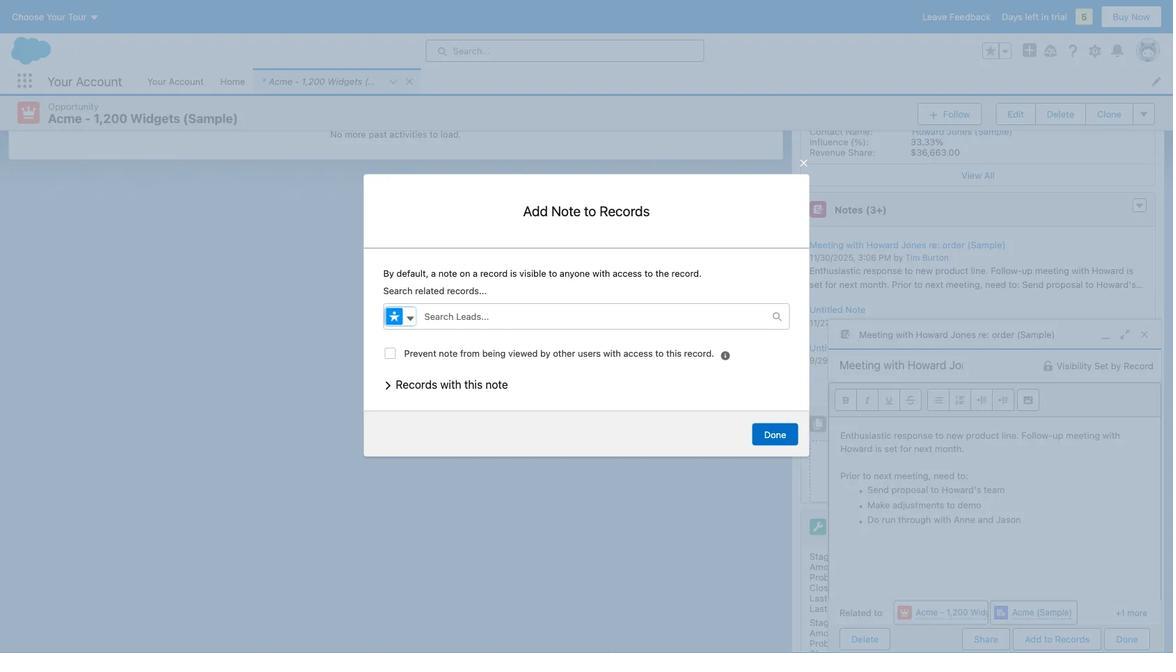 Task type: locate. For each thing, give the bounding box(es) containing it.
stamos
[[949, 28, 981, 39]]

line.
[[971, 266, 988, 276], [1002, 430, 1019, 441]]

$36,663.00 for leanne
[[911, 98, 960, 109]]

Search related records... text field
[[416, 304, 773, 329]]

3 contact name: from the top
[[810, 126, 873, 137]]

record.
[[672, 269, 702, 279], [684, 348, 714, 359]]

format body element
[[927, 389, 1014, 412]]

make up 11/27/2023,
[[833, 293, 856, 304]]

0 vertical spatial demo
[[178, 21, 203, 33]]

widgets down you had an event with howard jones (sample)
[[130, 111, 180, 126]]

1 horizontal spatial team
[[984, 485, 1005, 495]]

1 conference from the top
[[858, 15, 910, 26]]

tim burton link down 'meeting with howard jones re: order (sample)'
[[903, 356, 946, 366]]

0 vertical spatial opportunity
[[411, 76, 462, 86]]

33.33%
[[911, 39, 944, 49], [911, 88, 944, 98], [911, 137, 944, 147]]

customer conference - email invite (sample) for howard jones (sample)
[[811, 113, 1014, 124]]

3 conference from the top
[[858, 113, 910, 124]]

none text field inside the meeting with howard jones re: order (sample) dialog
[[829, 350, 974, 381]]

visibility set by record
[[1057, 361, 1154, 372]]

jones inside 'meeting with howard jones re: order (sample) 11/30/2025, 3:06 pm by tim burton enthusiastic response to new product line. follow-up meeting with howard is set for next month. prior to next meeting, need to: send proposal to howard's team make adjustments to demo do run through with anne and jason untitled note 11/27/2023, 4:24 pm by tim burton'
[[901, 240, 926, 250]]

run inside 'meeting with howard jones re: order (sample) 11/30/2025, 3:06 pm by tim burton enthusiastic response to new product line. follow-up meeting with howard is set for next month. prior to next meeting, need to: send proposal to howard's team make adjustments to demo do run through with anne and jason untitled note 11/27/2023, 4:24 pm by tim burton'
[[964, 293, 978, 304]]

0 horizontal spatial month.
[[860, 280, 890, 290]]

1 horizontal spatial prior
[[892, 280, 912, 290]]

more
[[345, 129, 366, 140], [1127, 609, 1147, 618]]

howard jones (sample) link for you logged a call with howard jones (sample)
[[152, 37, 253, 48]]

access left the the
[[613, 269, 642, 279]]

note
[[551, 203, 581, 219], [846, 305, 866, 315], [846, 343, 866, 353]]

view all link for campaign influence element at right
[[801, 164, 1155, 186]]

(sample) inside you had a task with howard jones (sample)
[[204, 107, 243, 117]]

howard jones (sample) link down you logged a call with howard jones (sample)
[[153, 72, 253, 83]]

0 horizontal spatial 9/29/2023,
[[810, 356, 853, 366]]

month. down 3:06 on the right top of the page
[[860, 280, 890, 290]]

3 name: from the top
[[846, 126, 873, 137]]

run right stage
[[882, 515, 896, 526]]

need inside 'meeting with howard jones re: order (sample) 11/30/2025, 3:06 pm by tim burton enthusiastic response to new product line. follow-up meeting with howard is set for next month. prior to next meeting, need to: send proposal to howard's team make adjustments to demo do run through with anne and jason untitled note 11/27/2023, 4:24 pm by tim burton'
[[985, 280, 1006, 290]]

a down the introduction
[[93, 105, 98, 116]]

1 vertical spatial need
[[934, 471, 955, 482]]

more inside the meeting with howard jones re: order (sample) dialog
[[1127, 609, 1147, 618]]

date:
[[836, 583, 858, 594]]

1 vertical spatial through
[[898, 515, 931, 526]]

0 vertical spatial adjustments
[[858, 293, 910, 304]]

1 vertical spatial jason
[[996, 515, 1021, 526]]

delete right 'edit' button at the top of the page
[[1047, 109, 1074, 119]]

note for this
[[486, 378, 508, 392]]

tim burton link up proposal on the right bottom
[[911, 594, 957, 604]]

view all link down howard jones (sample)
[[801, 164, 1155, 186]]

1 task from the top
[[100, 5, 118, 15]]

1 horizontal spatial delete
[[1047, 109, 1074, 119]]

2 vertical spatial records
[[1055, 635, 1090, 645]]

2 revenue from the top
[[810, 147, 846, 158]]

0 vertical spatial through
[[980, 293, 1013, 304]]

modified
[[830, 594, 867, 604]]

1 vertical spatial set
[[885, 444, 898, 454]]

0 vertical spatial probability
[[810, 573, 855, 583]]

you down first
[[56, 71, 72, 81]]

had up called at the top of the page
[[75, 5, 90, 15]]

add to records button
[[1013, 629, 1102, 651]]

add up "visible" at the left top
[[523, 203, 548, 219]]

email for howard
[[919, 113, 943, 124]]

3:06
[[858, 253, 876, 263]]

stage: down last modified:
[[810, 618, 837, 629]]

opportunity image
[[898, 607, 912, 620]]

$110,000.00
[[911, 629, 962, 639]]

follow- inside enthusiastic response to new product line. follow-up meeting with howard is set for next month.
[[1022, 430, 1053, 441]]

invite up stamos
[[946, 15, 970, 26]]

tim burton link for 11/27/2023, 4:24 pm
[[905, 319, 948, 328]]

customer conference - email invite (sample)
[[811, 15, 1014, 26], [811, 64, 1014, 75], [811, 113, 1014, 124]]

jason
[[1078, 293, 1103, 304], [996, 515, 1021, 526]]

set inside 'meeting with howard jones re: order (sample) 11/30/2025, 3:06 pm by tim burton enthusiastic response to new product line. follow-up meeting with howard is set for next month. prior to next meeting, need to: send proposal to howard's team make adjustments to demo do run through with anne and jason untitled note 11/27/2023, 4:24 pm by tim burton'
[[810, 280, 823, 290]]

widgets up share button
[[971, 608, 1003, 618]]

do inside 'meeting with howard jones re: order (sample) 11/30/2025, 3:06 pm by tim burton enthusiastic response to new product line. follow-up meeting with howard is set for next month. prior to next meeting, need to: send proposal to howard's team make adjustments to demo do run through with anne and jason untitled note 11/27/2023, 4:24 pm by tim burton'
[[950, 293, 962, 304]]

email up howard jones (sample)
[[919, 113, 943, 124]]

response down format text element
[[894, 430, 933, 441]]

had down call
[[75, 71, 90, 81]]

name: for howard
[[846, 126, 873, 137]]

1 stage: from the top
[[810, 552, 837, 563]]

0 vertical spatial follow-
[[991, 266, 1022, 276]]

2 vertical spatial 1,200
[[947, 608, 968, 618]]

all
[[984, 170, 995, 181], [984, 385, 995, 395]]

2 you from the top
[[56, 36, 72, 46]]

2 view all from the top
[[962, 385, 995, 395]]

howard jones (sample) link down your account link
[[142, 107, 243, 118]]

adjustments up history
[[893, 500, 944, 510]]

1 influence from the top
[[810, 39, 848, 49]]

2 customer conference - email invite (sample) from the top
[[811, 64, 1014, 75]]

adjustments inside prior to next meeting, need to: send proposal to howard's team make adjustments to demo do run through with anne and jason
[[893, 500, 944, 510]]

amount: inside stage: amount: probability (%): close date:
[[810, 563, 845, 573]]

1 vertical spatial had
[[75, 71, 90, 81]]

event image
[[31, 56, 48, 73]]

customer
[[811, 15, 855, 26], [811, 64, 855, 75], [811, 113, 855, 124]]

2 contact from the top
[[810, 77, 843, 88]]

(%): for howard jones (sample)
[[851, 137, 869, 147]]

0 horizontal spatial re:
[[929, 240, 940, 250]]

customer conference - email invite (sample) down leanne on the right top of the page
[[811, 113, 1014, 124]]

3 influence (%): from the top
[[810, 137, 869, 147]]

last left modified
[[810, 594, 828, 604]]

1,200 for acme - 1,200 widgets (sample)
[[94, 111, 127, 126]]

note
[[438, 269, 457, 279], [439, 348, 458, 359], [486, 378, 508, 392]]

toolbar
[[829, 384, 1161, 418]]

1 share: from the top
[[848, 98, 875, 109]]

(3+) inside stage history element
[[903, 522, 924, 534]]

for up prior to next meeting, need to: send proposal to howard's team make adjustments to demo do run through with anne and jason
[[900, 444, 912, 454]]

amount: down last modified:
[[810, 629, 845, 639]]

1 vertical spatial howard's
[[942, 485, 981, 495]]

- right *
[[295, 76, 299, 86]]

1 33.33% from the top
[[911, 39, 944, 49]]

(3+) inside notes element
[[866, 204, 887, 216]]

1 you from the top
[[56, 5, 72, 15]]

all inside campaign influence element
[[984, 170, 995, 181]]

meeting, left "or"
[[894, 471, 931, 482]]

view all link up enthusiastic response to new product line. follow-up meeting with howard is set for next month.
[[801, 379, 1155, 401]]

1 customer conference - email invite (sample) link from the top
[[811, 15, 1014, 27]]

line. up 'meeting with howard jones re: order (sample)'
[[971, 266, 988, 276]]

1 vertical spatial product
[[966, 430, 999, 441]]

0 vertical spatial untitled
[[810, 305, 843, 315]]

1,200 right *
[[302, 76, 325, 86]]

email
[[919, 15, 943, 26], [919, 64, 943, 75], [919, 113, 943, 124]]

- inside list
[[295, 76, 299, 86]]

tim right "4:33"
[[903, 356, 918, 366]]

0 vertical spatial delete
[[1047, 109, 1074, 119]]

2 vertical spatial customer conference - email invite (sample)
[[811, 113, 1014, 124]]

run up 'meeting with howard jones re: order (sample)'
[[964, 293, 978, 304]]

task
[[100, 5, 118, 15], [100, 105, 118, 116]]

1 vertical spatial 1,200
[[94, 111, 127, 126]]

1 contact from the top
[[810, 28, 843, 39]]

contact for leanne tomlin (sample)
[[810, 77, 843, 88]]

1 view from the top
[[962, 170, 982, 181]]

revenue for leanne
[[810, 98, 846, 109]]

name: for jennifer
[[846, 28, 873, 39]]

a for you had a task
[[93, 5, 98, 15]]

1 had from the top
[[75, 5, 90, 15]]

2 influence (%): from the top
[[810, 88, 869, 98]]

set
[[810, 280, 823, 290], [885, 444, 898, 454]]

note inside untitled note 9/29/2023, 4:33 pm by tim burton
[[846, 343, 866, 353]]

1 view all link from the top
[[801, 164, 1155, 186]]

note left on
[[438, 269, 457, 279]]

adjustments up 4:24 on the right of page
[[858, 293, 910, 304]]

2 view all link from the top
[[801, 379, 1155, 401]]

note inside 'meeting with howard jones re: order (sample) 11/30/2025, 3:06 pm by tim burton enthusiastic response to new product line. follow-up meeting with howard is set for next month. prior to next meeting, need to: send proposal to howard's team make adjustments to demo do run through with anne and jason untitled note 11/27/2023, 4:24 pm by tim burton'
[[846, 305, 866, 315]]

1 horizontal spatial account
[[169, 76, 204, 86]]

account left home
[[169, 76, 204, 86]]

2 $36,663.00 from the top
[[911, 147, 960, 158]]

0 vertical spatial view
[[962, 170, 982, 181]]

1 vertical spatial meeting,
[[894, 471, 931, 482]]

customer for leanne
[[811, 64, 855, 75]]

21
[[742, 25, 750, 34]]

howard inside you had an event with howard jones (sample)
[[153, 72, 185, 83]]

1 customer from the top
[[811, 15, 855, 26]]

1 horizontal spatial send
[[1022, 280, 1044, 290]]

- down the tim burton
[[940, 608, 944, 618]]

conference for howard
[[858, 113, 910, 124]]

opportunity inside list item
[[411, 76, 462, 86]]

1 contact name: from the top
[[810, 28, 873, 39]]

you for you had an event with howard jones (sample)
[[56, 71, 72, 81]]

view all up enthusiastic response to new product line. follow-up meeting with howard is set for next month.
[[962, 385, 995, 395]]

2 all from the top
[[984, 385, 995, 395]]

customer conference - email invite (sample) for leanne tomlin (sample)
[[811, 64, 1014, 75]]

product up 'meeting with howard jones re: order (sample)'
[[935, 266, 969, 276]]

untitled down 11/27/2023,
[[810, 343, 843, 353]]

prevent
[[404, 348, 436, 359]]

1 horizontal spatial proposal
[[1046, 280, 1083, 290]]

3 email from the top
[[919, 113, 943, 124]]

1 vertical spatial customer conference - email invite (sample)
[[811, 64, 1014, 75]]

howard jones (sample) link
[[152, 37, 253, 48], [153, 72, 253, 83], [142, 107, 243, 118], [912, 126, 1013, 137]]

am
[[703, 60, 716, 69]]

1 vertical spatial view all link
[[801, 379, 1155, 401]]

0 vertical spatial amount:
[[810, 563, 845, 573]]

4 you from the top
[[56, 105, 72, 116]]

re: inside 'meeting with howard jones re: order (sample) 11/30/2025, 3:06 pm by tim burton enthusiastic response to new product line. follow-up meeting with howard is set for next month. prior to next meeting, need to: send proposal to howard's team make adjustments to demo do run through with anne and jason untitled note 11/27/2023, 4:24 pm by tim burton'
[[929, 240, 940, 250]]

influence (%):
[[810, 39, 869, 49], [810, 88, 869, 98], [810, 137, 869, 147]]

jones inside dialog
[[951, 329, 976, 340]]

meeting up 11/30/2025,
[[810, 240, 844, 250]]

view all down howard jones (sample)
[[962, 170, 995, 181]]

last modified by:
[[810, 594, 883, 604]]

howard jones (sample) link down 'follow'
[[912, 126, 1013, 137]]

stage:
[[810, 552, 837, 563], [810, 618, 837, 629]]

account down first call (sample)
[[76, 74, 122, 89]]

2 vertical spatial widgets
[[971, 608, 1003, 618]]

had for you had an event with howard jones (sample)
[[75, 71, 90, 81]]

by right set
[[1111, 361, 1121, 372]]

(sample) inside you had an event with howard jones (sample)
[[215, 72, 253, 83]]

3 customer from the top
[[811, 113, 855, 124]]

1 name: from the top
[[846, 28, 873, 39]]

1 vertical spatial up
[[1053, 430, 1063, 441]]

set down format text element
[[885, 444, 898, 454]]

task inside you had a task with howard jones (sample)
[[100, 105, 118, 116]]

influence
[[810, 39, 848, 49], [810, 88, 848, 98], [810, 137, 848, 147]]

None text field
[[829, 350, 974, 381]]

1 vertical spatial probability
[[810, 639, 855, 650]]

account image
[[994, 607, 1008, 620]]

1,200 down the tim burton
[[947, 608, 968, 618]]

is inside 'meeting with howard jones re: order (sample) 11/30/2025, 3:06 pm by tim burton enthusiastic response to new product line. follow-up meeting with howard is set for next month. prior to next meeting, need to: send proposal to howard's team make adjustments to demo do run through with anne and jason untitled note 11/27/2023, 4:24 pm by tim burton'
[[1127, 266, 1134, 276]]

0 vertical spatial meeting
[[1035, 266, 1069, 276]]

leads image
[[386, 309, 403, 325]]

1 view all from the top
[[962, 170, 995, 181]]

for
[[825, 280, 837, 290], [900, 444, 912, 454]]

enthusiastic response to new product line. follow-up meeting with howard is set for next month.
[[840, 430, 1123, 454]]

search...
[[453, 46, 490, 56]]

acme - 1,200 widgets (sample)
[[916, 608, 1041, 618]]

2 vertical spatial influence (%):
[[810, 137, 869, 147]]

view all link
[[801, 164, 1155, 186], [801, 379, 1155, 401]]

email up leanne on the right top of the page
[[919, 64, 943, 75]]

3 33.33% from the top
[[911, 137, 944, 147]]

up inside enthusiastic response to new product line. follow-up meeting with howard is set for next month.
[[1053, 430, 1063, 441]]

a up search related records...
[[431, 269, 436, 279]]

need
[[985, 280, 1006, 290], [934, 471, 955, 482]]

you had an event with howard jones (sample)
[[56, 71, 253, 83]]

run inside prior to next meeting, need to: send proposal to howard's team make adjustments to demo do run through with anne and jason
[[882, 515, 896, 526]]

1 revenue share: from the top
[[810, 98, 875, 109]]

1 vertical spatial run
[[882, 515, 896, 526]]

revenue share: for howard jones (sample)
[[810, 147, 875, 158]]

1 vertical spatial prior
[[840, 471, 860, 482]]

0 vertical spatial set
[[810, 280, 823, 290]]

howard inside you had a task with howard jones (sample)
[[142, 107, 174, 117]]

2 stage: from the top
[[810, 618, 837, 629]]

2 horizontal spatial is
[[1127, 266, 1134, 276]]

1 vertical spatial |
[[405, 76, 409, 86]]

0 vertical spatial 1,200
[[302, 76, 325, 86]]

tim up opportunity icon
[[911, 594, 926, 604]]

contact name: for leanne
[[810, 77, 873, 88]]

customer conference - email invite (sample) up leanne on the right top of the page
[[811, 64, 1014, 75]]

0 vertical spatial customer conference - email invite (sample)
[[811, 15, 1014, 26]]

group
[[982, 42, 1012, 59]]

1 horizontal spatial widgets
[[327, 76, 362, 86]]

team
[[810, 293, 831, 304], [984, 485, 1005, 495]]

- down the introduction
[[85, 111, 91, 126]]

your up you had a task with howard jones (sample)
[[147, 76, 166, 86]]

widgets for acme - 1,200 widgets (sample) | opportunity
[[327, 76, 362, 86]]

you inside you logged a call with howard jones (sample)
[[56, 36, 72, 46]]

1 untitled from the top
[[810, 305, 843, 315]]

with inside enthusiastic response to new product line. follow-up meeting with howard is set for next month.
[[1103, 430, 1120, 441]]

order for meeting with howard jones re: order (sample)
[[992, 329, 1015, 340]]

or drop files
[[952, 481, 1004, 492]]

1 invite from the top
[[946, 15, 970, 26]]

first
[[55, 56, 75, 67]]

note for add
[[551, 203, 581, 219]]

tim inside untitled note 9/29/2023, 4:33 pm by tim burton
[[903, 356, 918, 366]]

activities
[[390, 129, 427, 140]]

text default image
[[1135, 202, 1145, 211], [773, 312, 782, 322], [1043, 361, 1054, 372]]

name: for leanne
[[846, 77, 873, 88]]

2 horizontal spatial widgets
[[971, 608, 1003, 618]]

a inside you had a task with howard jones (sample)
[[93, 105, 98, 116]]

opportunity image
[[17, 102, 40, 124]]

record
[[480, 269, 508, 279]]

influence (%): for leanne tomlin (sample)
[[810, 88, 869, 98]]

1 vertical spatial (3+)
[[903, 522, 924, 534]]

burton inside stage history element
[[929, 594, 957, 604]]

an
[[93, 71, 103, 81]]

2 vertical spatial influence
[[810, 137, 848, 147]]

contact for howard jones (sample)
[[810, 126, 843, 137]]

1 vertical spatial to:
[[957, 471, 968, 482]]

contact
[[810, 28, 843, 39], [810, 77, 843, 88], [810, 126, 843, 137]]

to inside enthusiastic response to new product line. follow-up meeting with howard is set for next month.
[[935, 430, 944, 441]]

2 invite from the top
[[946, 64, 970, 75]]

| right am
[[718, 60, 720, 69]]

view all inside campaign influence element
[[962, 170, 995, 181]]

delete
[[1047, 109, 1074, 119], [852, 635, 879, 645]]

2 customer conference - email invite (sample) link from the top
[[811, 64, 1014, 76]]

1 horizontal spatial set
[[885, 444, 898, 454]]

2 conference from the top
[[858, 64, 910, 75]]

1 vertical spatial make
[[868, 500, 890, 510]]

1 customer conference - email invite (sample) from the top
[[811, 15, 1014, 26]]

had
[[75, 5, 90, 15], [75, 71, 90, 81], [75, 105, 90, 116]]

1 horizontal spatial run
[[964, 293, 978, 304]]

9/29/2023, left "4:33"
[[810, 356, 853, 366]]

1 revenue from the top
[[810, 98, 846, 109]]

burton
[[922, 253, 949, 263], [921, 319, 948, 328], [920, 356, 946, 366], [929, 594, 957, 604]]

0 horizontal spatial proposal
[[892, 485, 928, 495]]

1,200 inside the meeting with howard jones re: order (sample) dialog
[[947, 608, 968, 618]]

2 share: from the top
[[848, 147, 875, 158]]

2 revenue share: from the top
[[810, 147, 875, 158]]

1 $36,663.00 from the top
[[911, 98, 960, 109]]

a inside you logged a call with howard jones (sample)
[[106, 36, 111, 46]]

note for untitled
[[846, 343, 866, 353]]

sep left 18
[[724, 94, 739, 104]]

$36,663.00
[[911, 98, 960, 109], [911, 147, 960, 158]]

0 vertical spatial record.
[[672, 269, 702, 279]]

2 vertical spatial sep
[[724, 94, 739, 104]]

view all link inside notes element
[[801, 379, 1155, 401]]

event
[[105, 71, 129, 81]]

33.33% for leanne tomlin (sample)
[[911, 88, 944, 98]]

next down 11/30/2025,
[[839, 280, 858, 290]]

1 horizontal spatial anne
[[1036, 293, 1058, 304]]

related
[[840, 608, 872, 619]]

adjustments
[[858, 293, 910, 304], [893, 500, 944, 510]]

view inside campaign influence element
[[962, 170, 982, 181]]

last for last modified by:
[[810, 594, 828, 604]]

1 vertical spatial order
[[992, 329, 1015, 340]]

you for you had a task with howard jones (sample)
[[56, 105, 72, 116]]

2 view from the top
[[962, 385, 982, 395]]

jason up set
[[1078, 293, 1103, 304]]

meeting,
[[946, 280, 983, 290], [894, 471, 931, 482]]

re: inside dialog
[[978, 329, 990, 340]]

need up 'meeting with howard jones re: order (sample)'
[[985, 280, 1006, 290]]

your up email:
[[47, 74, 73, 89]]

33.33% for howard jones (sample)
[[911, 137, 944, 147]]

meeting inside 'meeting with howard jones re: order (sample) 11/30/2025, 3:06 pm by tim burton enthusiastic response to new product line. follow-up meeting with howard is set for next month. prior to next meeting, need to: send proposal to howard's team make adjustments to demo do run through with anne and jason untitled note 11/27/2023, 4:24 pm by tim burton'
[[1035, 266, 1069, 276]]

3 had from the top
[[75, 105, 90, 116]]

1 horizontal spatial for
[[900, 444, 912, 454]]

this
[[666, 348, 682, 359], [464, 378, 483, 392]]

$36,663.00 down leanne on the right top of the page
[[911, 98, 960, 109]]

line. up files at the right of the page
[[1002, 430, 1019, 441]]

2 influence from the top
[[810, 88, 848, 98]]

view all link inside campaign influence element
[[801, 164, 1155, 186]]

contact for jennifer stamos (sample)
[[810, 28, 843, 39]]

2 contact name: from the top
[[810, 77, 873, 88]]

add to records
[[1025, 635, 1090, 645]]

0 vertical spatial revenue
[[810, 98, 846, 109]]

set
[[1095, 361, 1109, 372]]

2 last from the top
[[810, 604, 828, 615]]

0 vertical spatial contact name:
[[810, 28, 873, 39]]

1 all from the top
[[984, 170, 995, 181]]

files
[[835, 419, 857, 430]]

for down 11/30/2025,
[[825, 280, 837, 290]]

0 horizontal spatial through
[[898, 515, 931, 526]]

(3+)
[[866, 204, 887, 216], [903, 522, 924, 534]]

1 horizontal spatial howard's
[[1097, 280, 1136, 290]]

acme down email:
[[48, 111, 82, 126]]

you
[[56, 5, 72, 15], [56, 36, 72, 46], [56, 71, 72, 81], [56, 105, 72, 116]]

users
[[578, 348, 601, 359]]

1 horizontal spatial order
[[992, 329, 1015, 340]]

3 contact from the top
[[810, 126, 843, 137]]

other
[[553, 348, 575, 359]]

1 influence (%): from the top
[[810, 39, 869, 49]]

2 33.33% from the top
[[911, 88, 944, 98]]

share:
[[848, 98, 875, 109], [848, 147, 875, 158]]

prior to next meeting, need to: send proposal to howard's team make adjustments to demo do run through with anne and jason
[[840, 471, 1021, 526]]

1 vertical spatial done
[[1116, 635, 1138, 645]]

influence for leanne tomlin (sample)
[[810, 88, 848, 98]]

1 last from the top
[[810, 594, 828, 604]]

view inside notes element
[[962, 385, 982, 395]]

name:
[[846, 28, 873, 39], [846, 77, 873, 88], [846, 126, 873, 137]]

revenue
[[810, 98, 846, 109], [810, 147, 846, 158]]

widgets up no
[[327, 76, 362, 86]]

last
[[810, 594, 828, 604], [810, 604, 828, 615]]

customer conference - email invite (sample) link
[[811, 15, 1014, 27], [811, 64, 1014, 76], [811, 113, 1014, 125]]

order inside 'meeting with howard jones re: order (sample) 11/30/2025, 3:06 pm by tim burton enthusiastic response to new product line. follow-up meeting with howard is set for next month. prior to next meeting, need to: send proposal to howard's team make adjustments to demo do run through with anne and jason untitled note 11/27/2023, 4:24 pm by tim burton'
[[942, 240, 965, 250]]

delete button right "edit"
[[1035, 103, 1086, 125]]

1 vertical spatial influence
[[810, 88, 848, 98]]

2 vertical spatial 33.33%
[[911, 137, 944, 147]]

list
[[139, 68, 1173, 94]]

follow button
[[918, 103, 982, 125]]

next inside prior to next meeting, need to: send proposal to howard's team make adjustments to demo do run through with anne and jason
[[874, 471, 892, 482]]

1 horizontal spatial new
[[946, 430, 964, 441]]

files element
[[801, 407, 1156, 505]]

through up 'meeting with howard jones re: order (sample)'
[[980, 293, 1013, 304]]

3 customer conference - email invite (sample) link from the top
[[811, 113, 1014, 125]]

+ 1 more
[[1116, 609, 1147, 618]]

0 horizontal spatial order
[[942, 240, 965, 250]]

3 customer conference - email invite (sample) from the top
[[811, 113, 1014, 124]]

had down email:
[[75, 105, 90, 116]]

related to
[[840, 608, 882, 619]]

format text element
[[835, 389, 922, 412]]

to inside button
[[1044, 635, 1053, 645]]

0 horizontal spatial and
[[978, 515, 994, 526]]

customer conference - email invite (sample) link for jennifer stamos (sample)
[[811, 15, 1014, 27]]

follow- inside 'meeting with howard jones re: order (sample) 11/30/2025, 3:06 pm by tim burton enthusiastic response to new product line. follow-up meeting with howard is set for next month. prior to next meeting, need to: send proposal to howard's team make adjustments to demo do run through with anne and jason untitled note 11/27/2023, 4:24 pm by tim burton'
[[991, 266, 1022, 276]]

meeting, inside 'meeting with howard jones re: order (sample) 11/30/2025, 3:06 pm by tim burton enthusiastic response to new product line. follow-up meeting with howard is set for next month. prior to next meeting, need to: send proposal to howard's team make adjustments to demo do run through with anne and jason untitled note 11/27/2023, 4:24 pm by tim burton'
[[946, 280, 983, 290]]

stage history (3+)
[[835, 522, 924, 534]]

call
[[77, 56, 94, 67]]

do
[[950, 293, 962, 304], [868, 515, 879, 526]]

0 horizontal spatial for
[[825, 280, 837, 290]]

prior inside 'meeting with howard jones re: order (sample) 11/30/2025, 3:06 pm by tim burton enthusiastic response to new product line. follow-up meeting with howard is set for next month. prior to next meeting, need to: send proposal to howard's team make adjustments to demo do run through with anne and jason untitled note 11/27/2023, 4:24 pm by tim burton'
[[892, 280, 912, 290]]

notes element
[[801, 193, 1156, 402]]

delete inside status
[[852, 635, 879, 645]]

3 influence from the top
[[810, 137, 848, 147]]

1 horizontal spatial line.
[[1002, 430, 1019, 441]]

add down acme (sample) link
[[1025, 635, 1042, 645]]

load.
[[441, 129, 461, 140]]

logged call image
[[31, 21, 48, 38]]

widgets
[[327, 76, 362, 86], [130, 111, 180, 126], [971, 608, 1003, 618]]

files link
[[835, 419, 877, 431]]

customer conference - email invite (sample) link for leanne tomlin (sample)
[[811, 64, 1014, 76]]

1 vertical spatial sep
[[723, 60, 738, 69]]

follow
[[943, 109, 970, 119]]

Compose text text field
[[829, 418, 1161, 600]]

you inside you had a task with howard jones (sample)
[[56, 105, 72, 116]]

proposal inside prior to next meeting, need to: send proposal to howard's team make adjustments to demo do run through with anne and jason
[[892, 485, 928, 495]]

untitled
[[810, 305, 843, 315], [810, 343, 843, 353]]

2 email from the top
[[919, 64, 943, 75]]

2 vertical spatial customer
[[811, 113, 855, 124]]

2 customer from the top
[[811, 64, 855, 75]]

2 untitled from the top
[[810, 343, 843, 353]]

(3+) right notes
[[866, 204, 887, 216]]

had for you had a task
[[75, 5, 90, 15]]

prevent note from being viewed by other users with access to this record.
[[404, 348, 714, 359]]

by
[[383, 269, 394, 279]]

1 horizontal spatial 1,200
[[302, 76, 325, 86]]

a right on
[[473, 269, 478, 279]]

you down email:
[[56, 105, 72, 116]]

revenue for howard
[[810, 147, 846, 158]]

conference for jennifer
[[858, 15, 910, 26]]

meeting inside dialog
[[859, 329, 893, 340]]

all for view all link within notes element
[[984, 385, 995, 395]]

text default image
[[405, 77, 414, 86]]

(sample) inside opportunity acme - 1,200 widgets (sample)
[[183, 111, 238, 126]]

pm right 3:39
[[982, 604, 996, 615]]

acme up proposal on the right bottom
[[916, 608, 938, 618]]

need left drop
[[934, 471, 955, 482]]

(%): inside stage: amount: probability (%): close date:
[[857, 573, 875, 583]]

1 probability from the top
[[810, 573, 855, 583]]

proposal inside 'meeting with howard jones re: order (sample) 11/30/2025, 3:06 pm by tim burton enthusiastic response to new product line. follow-up meeting with howard is set for next month. prior to next meeting, need to: send proposal to howard's team make adjustments to demo do run through with anne and jason untitled note 11/27/2023, 4:24 pm by tim burton'
[[1046, 280, 1083, 290]]

0 vertical spatial make
[[833, 293, 856, 304]]

0 horizontal spatial add
[[523, 203, 548, 219]]

task up 'call'
[[100, 5, 118, 15]]

demo up 'meeting with howard jones re: order (sample)'
[[923, 293, 947, 304]]

3 you from the top
[[56, 71, 72, 81]]

1 email from the top
[[919, 15, 943, 26]]

(%): for leanne tomlin (sample)
[[851, 88, 869, 98]]

tim burton
[[911, 594, 957, 604]]

next
[[839, 280, 858, 290], [925, 280, 944, 290], [914, 444, 932, 454], [874, 471, 892, 482]]

1 horizontal spatial your
[[147, 76, 166, 86]]

list item
[[254, 68, 462, 94]]

jason down files at the right of the page
[[996, 515, 1021, 526]]

1 vertical spatial follow-
[[1022, 430, 1053, 441]]

burton up proposal on the right bottom
[[929, 594, 957, 604]]

howard jones (sample) link for you had an event with howard jones (sample)
[[153, 72, 253, 83]]

1 horizontal spatial need
[[985, 280, 1006, 290]]

2 task from the top
[[100, 105, 118, 116]]

for inside 'meeting with howard jones re: order (sample) 11/30/2025, 3:06 pm by tim burton enthusiastic response to new product line. follow-up meeting with howard is set for next month. prior to next meeting, need to: send proposal to howard's team make adjustments to demo do run through with anne and jason untitled note 11/27/2023, 4:24 pm by tim burton'
[[825, 280, 837, 290]]

by default, a note on a record is visible to anyone with access to the record.
[[383, 269, 702, 279]]

demo right schedule
[[178, 21, 203, 33]]

0 vertical spatial $36,663.00
[[911, 98, 960, 109]]

records
[[600, 203, 650, 219], [396, 378, 437, 392], [1055, 635, 1090, 645]]

note up anyone
[[551, 203, 581, 219]]

3 invite from the top
[[946, 113, 970, 124]]

note up "4:33"
[[846, 343, 866, 353]]

text default image inside notes element
[[1135, 202, 1145, 211]]

1 vertical spatial new
[[946, 430, 964, 441]]

access right users
[[624, 348, 653, 359]]

delete down related to
[[852, 635, 879, 645]]

all inside notes element
[[984, 385, 995, 395]]

0 horizontal spatial |
[[405, 76, 409, 86]]

meeting for meeting with howard jones re: order (sample)
[[859, 329, 893, 340]]

prior
[[892, 280, 912, 290], [840, 471, 860, 482]]

share: for leanne tomlin (sample)
[[848, 98, 875, 109]]

1 amount: from the top
[[810, 563, 845, 573]]

2 vertical spatial contact name:
[[810, 126, 873, 137]]

invite for jones
[[946, 113, 970, 124]]

a left 'call'
[[106, 36, 111, 46]]

tim burton link for 11/30/2025, 3:06 pm
[[906, 253, 949, 263]]

more right the 1
[[1127, 609, 1147, 618]]

access
[[613, 269, 642, 279], [624, 348, 653, 359]]

2 vertical spatial note
[[846, 343, 866, 353]]

pm inside untitled note 9/29/2023, 4:33 pm by tim burton
[[876, 356, 889, 366]]

influence (%): for jennifer stamos (sample)
[[810, 39, 869, 49]]

1 vertical spatial share:
[[848, 147, 875, 158]]

0 vertical spatial customer
[[811, 15, 855, 26]]

pm
[[879, 253, 891, 263], [878, 319, 890, 328], [876, 356, 889, 366], [982, 604, 996, 615]]

0 vertical spatial meeting
[[810, 240, 844, 250]]

order inside dialog
[[992, 329, 1015, 340]]

task for you had a task with howard jones (sample)
[[100, 105, 118, 116]]

note down being
[[486, 378, 508, 392]]

set inside enthusiastic response to new product line. follow-up meeting with howard is set for next month.
[[885, 444, 898, 454]]

33.33% up follow button
[[911, 88, 944, 98]]

0 horizontal spatial send
[[868, 485, 889, 495]]

1 horizontal spatial is
[[875, 444, 882, 454]]

0 vertical spatial sep
[[724, 25, 739, 34]]

leave feedback link
[[923, 11, 991, 22]]

2 horizontal spatial text default image
[[1135, 202, 1145, 211]]

stage history element
[[801, 510, 1156, 654]]

1 vertical spatial and
[[978, 515, 994, 526]]

view for view all link in the campaign influence element
[[962, 170, 982, 181]]

and inside prior to next meeting, need to: send proposal to howard's team make adjustments to demo do run through with anne and jason
[[978, 515, 994, 526]]

view all for view all link in the campaign influence element
[[962, 170, 995, 181]]

2 name: from the top
[[846, 77, 873, 88]]

stage: inside stage: amount: probability (%): close date:
[[810, 552, 837, 563]]

response down 3:06 on the right top of the page
[[863, 266, 902, 276]]

1 vertical spatial meeting
[[859, 329, 893, 340]]

2 had from the top
[[75, 71, 90, 81]]

adjustments inside 'meeting with howard jones re: order (sample) 11/30/2025, 3:06 pm by tim burton enthusiastic response to new product line. follow-up meeting with howard is set for next month. prior to next meeting, need to: send proposal to howard's team make adjustments to demo do run through with anne and jason untitled note 11/27/2023, 4:24 pm by tim burton'
[[858, 293, 910, 304]]

enthusiastic down 11/30/2025,
[[810, 266, 861, 276]]

widgets for acme - 1,200 widgets (sample)
[[130, 111, 180, 126]]

customer conference - email invite (sample) up jennifer
[[811, 15, 1014, 26]]

make inside 'meeting with howard jones re: order (sample) 11/30/2025, 3:06 pm by tim burton enthusiastic response to new product line. follow-up meeting with howard is set for next month. prior to next meeting, need to: send proposal to howard's team make adjustments to demo do run through with anne and jason untitled note 11/27/2023, 4:24 pm by tim burton'
[[833, 293, 856, 304]]

1 horizontal spatial opportunity
[[411, 76, 462, 86]]



Task type: vqa. For each thing, say whether or not it's contained in the screenshot.
0 corresponding to Quotes
no



Task type: describe. For each thing, give the bounding box(es) containing it.
response inside enthusiastic response to new product line. follow-up meeting with howard is set for next month.
[[894, 430, 933, 441]]

9/29/2023, inside stage history element
[[911, 604, 957, 615]]

email:
[[55, 91, 82, 102]]

note for a
[[438, 269, 457, 279]]

buy now
[[1113, 11, 1150, 22]]

0 vertical spatial done button
[[752, 424, 798, 446]]

task image
[[31, 91, 48, 108]]

product inside enthusiastic response to new product line. follow-up meeting with howard is set for next month.
[[966, 430, 999, 441]]

new inside enthusiastic response to new product line. follow-up meeting with howard is set for next month.
[[946, 430, 964, 441]]

and inside 'meeting with howard jones re: order (sample) 11/30/2025, 3:06 pm by tim burton enthusiastic response to new product line. follow-up meeting with howard is set for next month. prior to next meeting, need to: send proposal to howard's team make adjustments to demo do run through with anne and jason untitled note 11/27/2023, 4:24 pm by tim burton'
[[1060, 293, 1076, 304]]

0 horizontal spatial done
[[764, 429, 786, 440]]

meeting with howard jones re: order (sample) dialog
[[828, 320, 1162, 654]]

2 probability from the top
[[810, 639, 855, 650]]

- up leanne on the right top of the page
[[912, 64, 917, 75]]

1 vertical spatial access
[[624, 348, 653, 359]]

no more past activities to load. status
[[17, 129, 774, 140]]

meeting inside enthusiastic response to new product line. follow-up meeting with howard is set for next month.
[[1066, 430, 1100, 441]]

add for add note to records
[[523, 203, 548, 219]]

response inside 'meeting with howard jones re: order (sample) 11/30/2025, 3:06 pm by tim burton enthusiastic response to new product line. follow-up meeting with howard is set for next month. prior to next meeting, need to: send proposal to howard's team make adjustments to demo do run through with anne and jason untitled note 11/27/2023, 4:24 pm by tim burton'
[[863, 266, 902, 276]]

to: inside 'meeting with howard jones re: order (sample) 11/30/2025, 3:06 pm by tim burton enthusiastic response to new product line. follow-up meeting with howard is set for next month. prior to next meeting, need to: send proposal to howard's team make adjustments to demo do run through with anne and jason untitled note 11/27/2023, 4:24 pm by tim burton'
[[1009, 280, 1020, 290]]

0 vertical spatial records
[[600, 203, 650, 219]]

through inside prior to next meeting, need to: send proposal to howard's team make adjustments to demo do run through with anne and jason
[[898, 515, 931, 526]]

team inside 'meeting with howard jones re: order (sample) 11/30/2025, 3:06 pm by tim burton enthusiastic response to new product line. follow-up meeting with howard is set for next month. prior to next meeting, need to: send proposal to howard's team make adjustments to demo do run through with anne and jason untitled note 11/27/2023, 4:24 pm by tim burton'
[[810, 293, 831, 304]]

opportunity inside opportunity acme - 1,200 widgets (sample)
[[48, 101, 99, 111]]

no
[[330, 129, 342, 140]]

record
[[1124, 361, 1154, 372]]

proposal
[[911, 618, 948, 629]]

close
[[810, 583, 833, 594]]

influence (%): for howard jones (sample)
[[810, 137, 869, 147]]

acme right account icon
[[1012, 608, 1034, 618]]

9:00 am | sep 20
[[682, 60, 750, 69]]

being
[[482, 348, 506, 359]]

had for you had a task with howard jones (sample)
[[75, 105, 90, 116]]

up inside 'meeting with howard jones re: order (sample) 11/30/2025, 3:06 pm by tim burton enthusiastic response to new product line. follow-up meeting with howard is set for next month. prior to next meeting, need to: send proposal to howard's team make adjustments to demo do run through with anne and jason untitled note 11/27/2023, 4:24 pm by tim burton'
[[1022, 266, 1033, 276]]

4:33
[[856, 356, 874, 366]]

by right 4:24 on the right of page
[[893, 319, 902, 328]]

sep 21
[[724, 25, 750, 34]]

feedback
[[950, 11, 991, 22]]

trial
[[1051, 11, 1067, 22]]

add note to records
[[523, 203, 650, 219]]

make inside prior to next meeting, need to: send proposal to howard's team make adjustments to demo do run through with anne and jason
[[868, 500, 890, 510]]

notes
[[835, 204, 863, 216]]

no more past activities to load.
[[330, 129, 461, 140]]

schedule
[[135, 21, 175, 33]]

new inside 'meeting with howard jones re: order (sample) 11/30/2025, 3:06 pm by tim burton enthusiastic response to new product line. follow-up meeting with howard is set for next month. prior to next meeting, need to: send proposal to howard's team make adjustments to demo do run through with anne and jason untitled note 11/27/2023, 4:24 pm by tim burton'
[[916, 266, 933, 276]]

is inside enthusiastic response to new product line. follow-up meeting with howard is set for next month.
[[875, 444, 882, 454]]

done button inside the meeting with howard jones re: order (sample) dialog
[[1104, 629, 1150, 651]]

5
[[1081, 11, 1087, 22]]

default,
[[397, 269, 429, 279]]

0 vertical spatial access
[[613, 269, 642, 279]]

customer conference - email invite (sample) link for howard jones (sample)
[[811, 113, 1014, 125]]

burton up 'meeting with howard jones re: order (sample)'
[[921, 319, 948, 328]]

untitled inside 'meeting with howard jones re: order (sample) 11/30/2025, 3:06 pm by tim burton enthusiastic response to new product line. follow-up meeting with howard is set for next month. prior to next meeting, need to: send proposal to howard's team make adjustments to demo do run through with anne and jason untitled note 11/27/2023, 4:24 pm by tim burton'
[[810, 305, 843, 315]]

a for by default, a note on a record is visible to anyone with access to the record.
[[431, 269, 436, 279]]

pm right 4:24 on the right of page
[[878, 319, 890, 328]]

visible
[[520, 269, 546, 279]]

contact name: for jennifer
[[810, 28, 873, 39]]

(%): for jennifer stamos (sample)
[[851, 39, 869, 49]]

records with this note button
[[383, 378, 508, 392]]

jason inside prior to next meeting, need to: send proposal to howard's team make adjustments to demo do run through with anne and jason
[[996, 515, 1021, 526]]

influence for jennifer stamos (sample)
[[810, 39, 848, 49]]

stage: for stage: amount: probability (%): close date:
[[810, 552, 837, 563]]

acme (sample)
[[1012, 608, 1072, 618]]

send inside 'meeting with howard jones re: order (sample) 11/30/2025, 3:06 pm by tim burton enthusiastic response to new product line. follow-up meeting with howard is set for next month. prior to next meeting, need to: send proposal to howard's team make adjustments to demo do run through with anne and jason untitled note 11/27/2023, 4:24 pm by tim burton'
[[1022, 280, 1044, 290]]

enthusiastic inside 'meeting with howard jones re: order (sample) 11/30/2025, 3:06 pm by tim burton enthusiastic response to new product line. follow-up meeting with howard is set for next month. prior to next meeting, need to: send proposal to howard's team make adjustments to demo do run through with anne and jason untitled note 11/27/2023, 4:24 pm by tim burton'
[[810, 266, 861, 276]]

next up 'meeting with howard jones re: order (sample)'
[[925, 280, 944, 290]]

invite for stamos
[[946, 15, 970, 26]]

by left 'other'
[[540, 348, 551, 359]]

9:00
[[682, 60, 700, 69]]

history
[[865, 522, 901, 534]]

jennifer
[[912, 28, 946, 39]]

order for meeting with howard jones re: order (sample) 11/30/2025, 3:06 pm by tim burton enthusiastic response to new product line. follow-up meeting with howard is set for next month. prior to next meeting, need to: send proposal to howard's team make adjustments to demo do run through with anne and jason untitled note 11/27/2023, 4:24 pm by tim burton
[[942, 240, 965, 250]]

meeting for meeting with howard jones re: order (sample) 11/30/2025, 3:06 pm by tim burton enthusiastic response to new product line. follow-up meeting with howard is set for next month. prior to next meeting, need to: send proposal to howard's team make adjustments to demo do run through with anne and jason untitled note 11/27/2023, 4:24 pm by tim burton
[[810, 240, 844, 250]]

your account link
[[139, 68, 212, 94]]

meeting with howard jones re: order (sample)
[[859, 329, 1055, 340]]

howard inside you logged a call with howard jones (sample)
[[152, 37, 184, 48]]

33.33% for jennifer stamos (sample)
[[911, 39, 944, 49]]

1 vertical spatial record.
[[684, 348, 714, 359]]

left
[[1025, 11, 1039, 22]]

delete status
[[840, 629, 962, 651]]

stage: for stage:
[[810, 618, 837, 629]]

by inside the meeting with howard jones re: order (sample) dialog
[[1111, 361, 1121, 372]]

with inside prior to next meeting, need to: send proposal to howard's team make adjustments to demo do run through with anne and jason
[[934, 515, 951, 526]]

with inside you logged a call with howard jones (sample)
[[130, 36, 148, 46]]

anne inside prior to next meeting, need to: send proposal to howard's team make adjustments to demo do run through with anne and jason
[[954, 515, 976, 526]]

past
[[369, 129, 387, 140]]

customer conference - email invite (sample) for jennifer stamos (sample)
[[811, 15, 1014, 26]]

re: for meeting with howard jones re: order (sample)
[[978, 329, 990, 340]]

edit
[[1008, 109, 1024, 119]]

home
[[220, 76, 245, 86]]

month. inside enthusiastic response to new product line. follow-up meeting with howard is set for next month.
[[935, 444, 964, 454]]

email for jennifer
[[919, 15, 943, 26]]

Prevent note from being viewed by other users with access to this record. checkbox
[[385, 348, 396, 359]]

jones inside campaign influence element
[[947, 126, 972, 137]]

email for leanne
[[919, 64, 943, 75]]

search
[[383, 286, 413, 296]]

sep for you had a task with howard jones (sample)
[[724, 94, 739, 104]]

1 horizontal spatial delete button
[[1035, 103, 1086, 125]]

howard inside campaign influence element
[[912, 126, 945, 137]]

0 horizontal spatial demo
[[178, 21, 203, 33]]

last for last modified:
[[810, 604, 828, 615]]

1,200 for acme - 1,200 widgets (sample) | opportunity
[[302, 76, 325, 86]]

0 horizontal spatial your account
[[47, 74, 122, 89]]

burton inside untitled note 9/29/2023, 4:33 pm by tim burton
[[920, 356, 946, 366]]

email: introduction (sample)
[[55, 91, 182, 102]]

howard's inside 'meeting with howard jones re: order (sample) 11/30/2025, 3:06 pm by tim burton enthusiastic response to new product line. follow-up meeting with howard is set for next month. prior to next meeting, need to: send proposal to howard's team make adjustments to demo do run through with anne and jason untitled note 11/27/2023, 4:24 pm by tim burton'
[[1097, 280, 1136, 290]]

11/27/2023,
[[810, 319, 855, 328]]

call
[[114, 36, 128, 46]]

(sample) inside you logged a call with howard jones (sample)
[[214, 37, 253, 48]]

re: for meeting with howard jones re: order (sample) 11/30/2025, 3:06 pm by tim burton enthusiastic response to new product line. follow-up meeting with howard is set for next month. prior to next meeting, need to: send proposal to howard's team make adjustments to demo do run through with anne and jason untitled note 11/27/2023, 4:24 pm by tim burton
[[929, 240, 940, 250]]

customer for jennifer
[[811, 15, 855, 26]]

list containing your account
[[139, 68, 1173, 94]]

1 vertical spatial note
[[439, 348, 458, 359]]

acme right *
[[269, 76, 292, 86]]

acme inside opportunity acme - 1,200 widgets (sample)
[[48, 111, 82, 126]]

called
[[55, 21, 83, 33]]

contact name: for howard
[[810, 126, 873, 137]]

by right 3:06 on the right top of the page
[[894, 253, 903, 263]]

days
[[1002, 11, 1023, 22]]

on
[[460, 269, 470, 279]]

demo inside prior to next meeting, need to: send proposal to howard's team make adjustments to demo do run through with anne and jason
[[958, 500, 982, 510]]

share button
[[962, 629, 1010, 651]]

- inside the meeting with howard jones re: order (sample) dialog
[[940, 608, 944, 618]]

jones inside you had a task with howard jones (sample)
[[177, 107, 202, 117]]

untitled inside untitled note 9/29/2023, 4:33 pm by tim burton
[[810, 343, 843, 353]]

you for you logged a call with howard jones (sample)
[[56, 36, 72, 46]]

toolbar inside the meeting with howard jones re: order (sample) dialog
[[829, 384, 1161, 418]]

customer for howard
[[811, 113, 855, 124]]

modified:
[[830, 604, 870, 615]]

drop
[[965, 481, 984, 492]]

acme - 1,200 widgets (sample) link
[[916, 607, 1041, 620]]

last modified:
[[810, 604, 870, 615]]

$36,663.00 for howard
[[911, 147, 960, 158]]

records...
[[447, 286, 487, 296]]

0 horizontal spatial is
[[510, 269, 517, 279]]

demo inside 'meeting with howard jones re: order (sample) 11/30/2025, 3:06 pm by tim burton enthusiastic response to new product line. follow-up meeting with howard is set for next month. prior to next meeting, need to: send proposal to howard's team make adjustments to demo do run through with anne and jason untitled note 11/27/2023, 4:24 pm by tim burton'
[[923, 293, 947, 304]]

you for you had a task
[[56, 5, 72, 15]]

invite for tomlin
[[946, 64, 970, 75]]

view all for view all link within notes element
[[962, 385, 995, 395]]

jennifer stamos (sample) link
[[912, 28, 1021, 39]]

files
[[987, 481, 1004, 492]]

enthusiastic inside enthusiastic response to new product line. follow-up meeting with howard is set for next month.
[[840, 430, 892, 441]]

to: inside prior to next meeting, need to: send proposal to howard's team make adjustments to demo do run through with anne and jason
[[957, 471, 968, 482]]

9/29/2023, inside untitled note 9/29/2023, 4:33 pm by tim burton
[[810, 356, 853, 366]]

logged
[[75, 36, 104, 46]]

leanne
[[912, 77, 943, 88]]

pm right 3:06 on the right top of the page
[[879, 253, 891, 263]]

1 horizontal spatial text default image
[[1043, 361, 1054, 372]]

tim inside stage history element
[[911, 594, 926, 604]]

viewed
[[508, 348, 538, 359]]

through inside 'meeting with howard jones re: order (sample) 11/30/2025, 3:06 pm by tim burton enthusiastic response to new product line. follow-up meeting with howard is set for next month. prior to next meeting, need to: send proposal to howard's team make adjustments to demo do run through with anne and jason untitled note 11/27/2023, 4:24 pm by tim burton'
[[980, 293, 1013, 304]]

related
[[415, 286, 444, 296]]

howard's inside prior to next meeting, need to: send proposal to howard's team make adjustments to demo do run through with anne and jason
[[942, 485, 981, 495]]

team inside prior to next meeting, need to: send proposal to howard's team make adjustments to demo do run through with anne and jason
[[984, 485, 1005, 495]]

4:24
[[857, 319, 875, 328]]

a for you logged a call with howard jones (sample)
[[106, 36, 111, 46]]

1 vertical spatial text default image
[[773, 312, 782, 322]]

sep 18
[[724, 94, 750, 104]]

email: introduction (sample) link
[[55, 91, 182, 102]]

leave feedback
[[923, 11, 991, 22]]

leanne tomlin (sample) link
[[912, 77, 1013, 88]]

0 horizontal spatial more
[[345, 129, 366, 140]]

revenue share: for leanne tomlin (sample)
[[810, 98, 875, 109]]

howard jones (sample) link inside campaign influence element
[[912, 126, 1013, 137]]

edit button
[[996, 103, 1036, 125]]

anyone
[[560, 269, 590, 279]]

jones inside you logged a call with howard jones (sample)
[[187, 37, 212, 48]]

anne inside 'meeting with howard jones re: order (sample) 11/30/2025, 3:06 pm by tim burton enthusiastic response to new product line. follow-up meeting with howard is set for next month. prior to next meeting, need to: send proposal to howard's team make adjustments to demo do run through with anne and jason untitled note 11/27/2023, 4:24 pm by tim burton'
[[1036, 293, 1058, 304]]

0 vertical spatial this
[[666, 348, 682, 359]]

campaign influence element
[[801, 0, 1156, 187]]

account inside your account link
[[169, 76, 204, 86]]

buy now button
[[1101, 6, 1162, 28]]

acme (sample) link
[[1012, 607, 1072, 620]]

month. inside 'meeting with howard jones re: order (sample) 11/30/2025, 3:06 pm by tim burton enthusiastic response to new product line. follow-up meeting with howard is set for next month. prior to next meeting, need to: send proposal to howard's team make adjustments to demo do run through with anne and jason untitled note 11/27/2023, 4:24 pm by tim burton'
[[860, 280, 890, 290]]

now
[[1132, 11, 1150, 22]]

1 horizontal spatial your account
[[147, 76, 204, 86]]

tim right 3:06 on the right top of the page
[[906, 253, 920, 263]]

you logged a call with howard jones (sample)
[[56, 36, 253, 48]]

stage: amount: probability (%): close date:
[[810, 552, 875, 594]]

pm inside stage history element
[[982, 604, 996, 615]]

need inside prior to next meeting, need to: send proposal to howard's team make adjustments to demo do run through with anne and jason
[[934, 471, 955, 482]]

- up jennifer
[[912, 15, 917, 26]]

view all link for notes element
[[801, 379, 1155, 401]]

product inside 'meeting with howard jones re: order (sample) 11/30/2025, 3:06 pm by tim burton enthusiastic response to new product line. follow-up meeting with howard is set for next month. prior to next meeting, need to: send proposal to howard's team make adjustments to demo do run through with anne and jason untitled note 11/27/2023, 4:24 pm by tim burton'
[[935, 266, 969, 276]]

meeting with howard jones re: order (sample) 11/30/2025, 3:06 pm by tim burton enthusiastic response to new product line. follow-up meeting with howard is set for next month. prior to next meeting, need to: send proposal to howard's team make adjustments to demo do run through with anne and jason untitled note 11/27/2023, 4:24 pm by tim burton
[[810, 240, 1136, 328]]

0 vertical spatial |
[[718, 60, 720, 69]]

0 horizontal spatial this
[[464, 378, 483, 392]]

clone button
[[1086, 103, 1134, 125]]

meeting, inside prior to next meeting, need to: send proposal to howard's team make adjustments to demo do run through with anne and jason
[[894, 471, 931, 482]]

probability inside stage: amount: probability (%): close date:
[[810, 573, 855, 583]]

conference for leanne
[[858, 64, 910, 75]]

list item containing *
[[254, 68, 462, 94]]

search related records...
[[383, 286, 487, 296]]

tim burton link for 9/29/2023, 4:33 pm
[[903, 356, 946, 366]]

howard jones (sample)
[[912, 126, 1013, 137]]

do inside prior to next meeting, need to: send proposal to howard's team make adjustments to demo do run through with anne and jason
[[868, 515, 879, 526]]

share: for howard jones (sample)
[[848, 147, 875, 158]]

leanne tomlin (sample)
[[912, 77, 1013, 88]]

0 horizontal spatial your
[[47, 74, 73, 89]]

by inside untitled note 9/29/2023, 4:33 pm by tim burton
[[891, 356, 901, 366]]

introduction
[[84, 91, 139, 102]]

2 amount: from the top
[[810, 629, 845, 639]]

visibility
[[1057, 361, 1092, 372]]

search... button
[[426, 40, 704, 62]]

burton right 3:06 on the right top of the page
[[922, 253, 949, 263]]

buy
[[1113, 11, 1129, 22]]

(sample) inside 'meeting with howard jones re: order (sample) 11/30/2025, 3:06 pm by tim burton enthusiastic response to new product line. follow-up meeting with howard is set for next month. prior to next meeting, need to: send proposal to howard's team make adjustments to demo do run through with anne and jason untitled note 11/27/2023, 4:24 pm by tim burton'
[[968, 240, 1006, 250]]

20
[[740, 60, 750, 69]]

with inside you had a task with howard jones (sample)
[[120, 105, 138, 116]]

called howard to schedule demo (sample)
[[55, 21, 247, 33]]

view for view all link within notes element
[[962, 385, 982, 395]]

1 vertical spatial records
[[396, 378, 437, 392]]

tim burton link inside stage history element
[[911, 594, 957, 604]]

with inside you had an event with howard jones (sample)
[[131, 71, 149, 81]]

jason inside 'meeting with howard jones re: order (sample) 11/30/2025, 3:06 pm by tim burton enthusiastic response to new product line. follow-up meeting with howard is set for next month. prior to next meeting, need to: send proposal to howard's team make adjustments to demo do run through with anne and jason untitled note 11/27/2023, 4:24 pm by tim burton'
[[1078, 293, 1103, 304]]

a for you had a task with howard jones (sample)
[[93, 105, 98, 116]]

the
[[656, 269, 669, 279]]

all for view all link in the campaign influence element
[[984, 170, 995, 181]]

for inside enthusiastic response to new product line. follow-up meeting with howard is set for next month.
[[900, 444, 912, 454]]

add for add to records
[[1025, 635, 1042, 645]]

*
[[262, 76, 266, 86]]

+
[[1116, 609, 1121, 618]]

howard jones (sample) link for you had a task with howard jones (sample)
[[142, 107, 243, 118]]

tim right 4:24 on the right of page
[[905, 319, 919, 328]]

prior inside prior to next meeting, need to: send proposal to howard's team make adjustments to demo do run through with anne and jason
[[840, 471, 860, 482]]

records inside button
[[1055, 635, 1090, 645]]

3:39
[[960, 604, 980, 615]]

influence for howard jones (sample)
[[810, 137, 848, 147]]

first call (sample)
[[55, 56, 137, 67]]

jennifer stamos (sample)
[[912, 28, 1021, 39]]

0 horizontal spatial account
[[76, 74, 122, 89]]

notes (3+)
[[835, 204, 887, 216]]

0 horizontal spatial delete button
[[840, 629, 891, 651]]

line. inside enthusiastic response to new product line. follow-up meeting with howard is set for next month.
[[1002, 430, 1019, 441]]

- left follow button
[[912, 113, 917, 124]]

sep for you logged a call with howard jones (sample)
[[724, 25, 739, 34]]

next inside enthusiastic response to new product line. follow-up meeting with howard is set for next month.
[[914, 444, 932, 454]]

done inside the meeting with howard jones re: order (sample) dialog
[[1116, 635, 1138, 645]]

task for you had a task
[[100, 5, 118, 15]]



